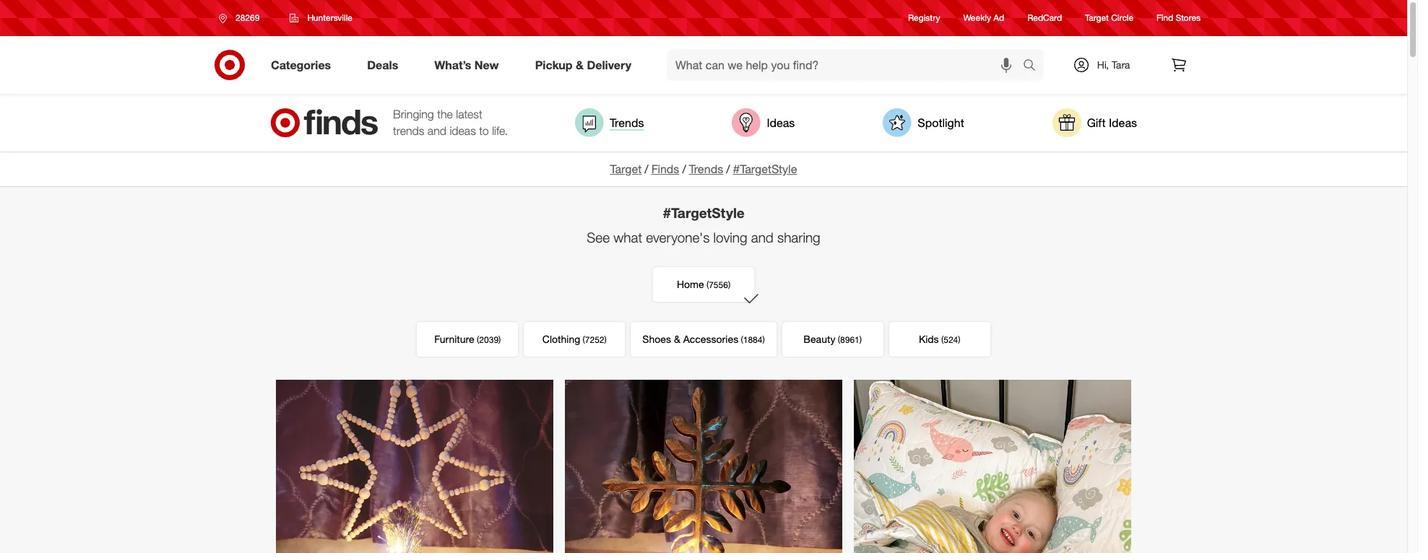 Task type: locate. For each thing, give the bounding box(es) containing it.
trends link right finds link
[[689, 162, 723, 176]]

1 horizontal spatial and
[[751, 229, 774, 245]]

beauty
[[804, 333, 836, 345]]

#targetstyle up see what everyone's loving and sharing
[[663, 204, 745, 221]]

7556
[[709, 279, 728, 290]]

1884
[[743, 334, 763, 345]]

& for delivery
[[576, 57, 584, 72]]

deals
[[367, 57, 398, 72]]

weekly ad
[[963, 13, 1004, 23]]

) inside home ( 7556 )
[[728, 279, 730, 290]]

( inside home ( 7556 )
[[706, 279, 709, 290]]

( inside beauty ( 8961 )
[[838, 334, 840, 345]]

1 vertical spatial and
[[751, 229, 774, 245]]

ad
[[994, 13, 1004, 23]]

ideas right 'gift'
[[1109, 115, 1137, 130]]

0 vertical spatial #targetstyle
[[733, 162, 797, 176]]

) right accessories
[[763, 334, 765, 345]]

and
[[428, 124, 446, 138], [751, 229, 774, 245]]

( right 'clothing'
[[583, 334, 585, 345]]

user image by @amcgraw64 image
[[276, 380, 553, 553], [565, 380, 842, 553]]

weekly
[[963, 13, 991, 23]]

trends up target link at the left
[[610, 115, 644, 130]]

(
[[706, 279, 709, 290], [477, 334, 479, 345], [583, 334, 585, 345], [741, 334, 743, 345], [838, 334, 840, 345], [941, 334, 944, 345]]

to
[[479, 124, 489, 138]]

) for furniture
[[499, 334, 501, 345]]

trends
[[393, 124, 424, 138]]

( right accessories
[[741, 334, 743, 345]]

)
[[728, 279, 730, 290], [499, 334, 501, 345], [604, 334, 607, 345], [763, 334, 765, 345], [860, 334, 862, 345], [958, 334, 960, 345]]

1 vertical spatial target
[[610, 162, 642, 176]]

what's new
[[434, 57, 499, 72]]

finds link
[[651, 162, 679, 176]]

the
[[437, 107, 453, 121]]

/ left "#targetstyle" link
[[726, 162, 730, 176]]

gift
[[1087, 115, 1106, 130]]

0 vertical spatial trends
[[610, 115, 644, 130]]

furniture
[[434, 333, 474, 345]]

accessories
[[683, 333, 738, 345]]

) for home
[[728, 279, 730, 290]]

0 horizontal spatial trends
[[610, 115, 644, 130]]

( right kids
[[941, 334, 944, 345]]

1 horizontal spatial &
[[674, 333, 680, 345]]

( for kids
[[941, 334, 944, 345]]

#targetstyle link
[[733, 162, 797, 176]]

1 horizontal spatial user image by @amcgraw64 image
[[565, 380, 842, 553]]

target for target circle
[[1085, 13, 1109, 23]]

0 horizontal spatial &
[[576, 57, 584, 72]]

latest
[[456, 107, 482, 121]]

) inside beauty ( 8961 )
[[860, 334, 862, 345]]

1 user image by @amcgraw64 image from the left
[[276, 380, 553, 553]]

trends link
[[575, 108, 644, 137], [689, 162, 723, 176]]

what
[[614, 229, 642, 245]]

#targetstyle
[[733, 162, 797, 176], [663, 204, 745, 221]]

8961
[[840, 334, 860, 345]]

finds
[[651, 162, 679, 176]]

target link
[[610, 162, 642, 176]]

0 vertical spatial &
[[576, 57, 584, 72]]

0 vertical spatial trends link
[[575, 108, 644, 137]]

) inside kids ( 524 )
[[958, 334, 960, 345]]

target / finds / trends / #targetstyle
[[610, 162, 797, 176]]

ideas
[[767, 115, 795, 130], [1109, 115, 1137, 130]]

see what everyone's loving and sharing
[[587, 229, 820, 245]]

7252
[[585, 334, 604, 345]]

what's new link
[[422, 49, 517, 81]]

0 horizontal spatial ideas
[[767, 115, 795, 130]]

) inside the shoes & accessories ( 1884 )
[[763, 334, 765, 345]]

furniture ( 2039 )
[[434, 333, 501, 345]]

sharing
[[777, 229, 820, 245]]

and down the
[[428, 124, 446, 138]]

redcard
[[1027, 13, 1062, 23]]

( for clothing
[[583, 334, 585, 345]]

beauty ( 8961 )
[[804, 333, 862, 345]]

( inside clothing ( 7252 )
[[583, 334, 585, 345]]

) right beauty
[[860, 334, 862, 345]]

search button
[[1016, 49, 1051, 84]]

( inside 'furniture ( 2039 )'
[[477, 334, 479, 345]]

0 horizontal spatial target
[[610, 162, 642, 176]]

target left circle
[[1085, 13, 1109, 23]]

pickup
[[535, 57, 573, 72]]

target
[[1085, 13, 1109, 23], [610, 162, 642, 176]]

kids ( 524 )
[[919, 333, 960, 345]]

( right furniture
[[477, 334, 479, 345]]

/
[[645, 162, 648, 176], [682, 162, 686, 176], [726, 162, 730, 176]]

( right beauty
[[838, 334, 840, 345]]

trends
[[610, 115, 644, 130], [689, 162, 723, 176]]

( for beauty
[[838, 334, 840, 345]]

2 / from the left
[[682, 162, 686, 176]]

( for home
[[706, 279, 709, 290]]

#targetstyle down the ideas link
[[733, 162, 797, 176]]

/ left finds
[[645, 162, 648, 176]]

( inside the shoes & accessories ( 1884 )
[[741, 334, 743, 345]]

0 horizontal spatial /
[[645, 162, 648, 176]]

circle
[[1111, 13, 1134, 23]]

1 horizontal spatial ideas
[[1109, 115, 1137, 130]]

and inside bringing the latest trends and ideas to life.
[[428, 124, 446, 138]]

2039
[[479, 334, 499, 345]]

trends right finds link
[[689, 162, 723, 176]]

&
[[576, 57, 584, 72], [674, 333, 680, 345]]

) right 'clothing'
[[604, 334, 607, 345]]

and right loving
[[751, 229, 774, 245]]

) right home
[[728, 279, 730, 290]]

( right home
[[706, 279, 709, 290]]

524
[[944, 334, 958, 345]]

2 ideas from the left
[[1109, 115, 1137, 130]]

1 horizontal spatial trends
[[689, 162, 723, 176]]

hi,
[[1097, 59, 1109, 71]]

( inside kids ( 524 )
[[941, 334, 944, 345]]

search
[[1016, 59, 1051, 73]]

find stores link
[[1157, 12, 1201, 24]]

target for target / finds / trends / #targetstyle
[[610, 162, 642, 176]]

spotlight link
[[883, 108, 964, 137]]

1 vertical spatial trends link
[[689, 162, 723, 176]]

& right "pickup"
[[576, 57, 584, 72]]

2 user image by @amcgraw64 image from the left
[[565, 380, 842, 553]]

) inside clothing ( 7252 )
[[604, 334, 607, 345]]

trends link up target link at the left
[[575, 108, 644, 137]]

and for loving
[[751, 229, 774, 245]]

ideas up "#targetstyle" link
[[767, 115, 795, 130]]

/ right finds
[[682, 162, 686, 176]]

0 vertical spatial target
[[1085, 13, 1109, 23]]

& right shoes
[[674, 333, 680, 345]]

target left finds link
[[610, 162, 642, 176]]

0 horizontal spatial trends link
[[575, 108, 644, 137]]

pickup & delivery link
[[523, 49, 650, 81]]

1 horizontal spatial target
[[1085, 13, 1109, 23]]

ideas link
[[732, 108, 795, 137]]

0 vertical spatial and
[[428, 124, 446, 138]]

1 horizontal spatial /
[[682, 162, 686, 176]]

0 horizontal spatial user image by @amcgraw64 image
[[276, 380, 553, 553]]

& inside pickup & delivery link
[[576, 57, 584, 72]]

loving
[[713, 229, 747, 245]]

clothing
[[542, 333, 580, 345]]

1 vertical spatial &
[[674, 333, 680, 345]]

& for accessories
[[674, 333, 680, 345]]

3 / from the left
[[726, 162, 730, 176]]

) right kids
[[958, 334, 960, 345]]

spotlight
[[918, 115, 964, 130]]

0 horizontal spatial and
[[428, 124, 446, 138]]

1 ideas from the left
[[767, 115, 795, 130]]

) right furniture
[[499, 334, 501, 345]]

everyone's
[[646, 229, 710, 245]]

) inside 'furniture ( 2039 )'
[[499, 334, 501, 345]]

2 horizontal spatial /
[[726, 162, 730, 176]]



Task type: describe. For each thing, give the bounding box(es) containing it.
stores
[[1176, 13, 1201, 23]]

tara
[[1112, 59, 1130, 71]]

home ( 7556 )
[[677, 278, 730, 290]]

shoes
[[642, 333, 671, 345]]

kids
[[919, 333, 939, 345]]

categories link
[[259, 49, 349, 81]]

bringing
[[393, 107, 434, 121]]

hi, tara
[[1097, 59, 1130, 71]]

clothing ( 7252 )
[[542, 333, 607, 345]]

( for furniture
[[477, 334, 479, 345]]

) for kids
[[958, 334, 960, 345]]

pickup & delivery
[[535, 57, 631, 72]]

huntersville button
[[281, 5, 362, 31]]

28269
[[236, 12, 260, 23]]

bringing the latest trends and ideas to life.
[[393, 107, 508, 138]]

find
[[1157, 13, 1173, 23]]

target finds image
[[270, 108, 379, 137]]

target circle
[[1085, 13, 1134, 23]]

1 / from the left
[[645, 162, 648, 176]]

deals link
[[355, 49, 416, 81]]

1 horizontal spatial trends link
[[689, 162, 723, 176]]

see
[[587, 229, 610, 245]]

1 vertical spatial trends
[[689, 162, 723, 176]]

registry
[[908, 13, 940, 23]]

) for clothing
[[604, 334, 607, 345]]

home
[[677, 278, 704, 290]]

what's
[[434, 57, 471, 72]]

categories
[[271, 57, 331, 72]]

gift ideas link
[[1052, 108, 1137, 137]]

user image by @andreacaitlin_ image
[[854, 380, 1131, 553]]

shoes & accessories ( 1884 )
[[642, 333, 765, 345]]

registry link
[[908, 12, 940, 24]]

) for beauty
[[860, 334, 862, 345]]

new
[[475, 57, 499, 72]]

What can we help you find? suggestions appear below search field
[[667, 49, 1027, 81]]

find stores
[[1157, 13, 1201, 23]]

redcard link
[[1027, 12, 1062, 24]]

and for trends
[[428, 124, 446, 138]]

weekly ad link
[[963, 12, 1004, 24]]

delivery
[[587, 57, 631, 72]]

huntersville
[[307, 12, 352, 23]]

1 vertical spatial #targetstyle
[[663, 204, 745, 221]]

gift ideas
[[1087, 115, 1137, 130]]

28269 button
[[210, 5, 275, 31]]

life.
[[492, 124, 508, 138]]

ideas
[[450, 124, 476, 138]]

target circle link
[[1085, 12, 1134, 24]]



Task type: vqa. For each thing, say whether or not it's contained in the screenshot.
2039
yes



